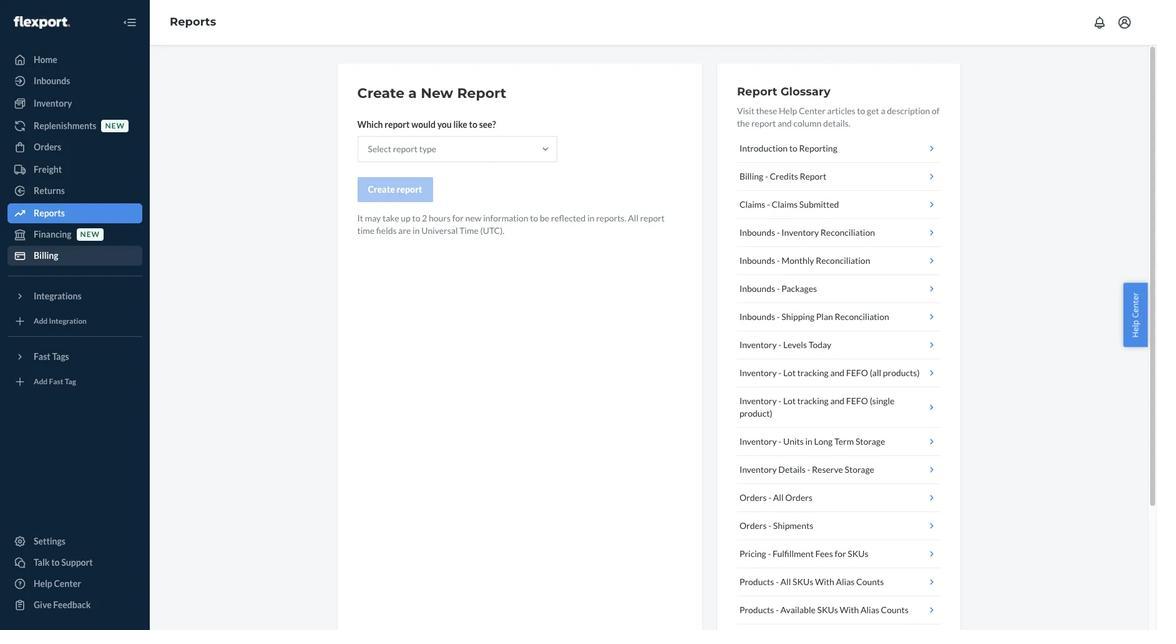 Task type: describe. For each thing, give the bounding box(es) containing it.
add integration link
[[7, 311, 142, 331]]

monthly
[[782, 255, 814, 266]]

report for create report
[[397, 184, 422, 195]]

close navigation image
[[122, 15, 137, 30]]

fees
[[816, 549, 833, 559]]

0 vertical spatial reports link
[[170, 15, 216, 29]]

take
[[383, 213, 399, 223]]

orders for orders - shipments
[[740, 521, 767, 531]]

details.
[[823, 118, 851, 129]]

articles
[[827, 105, 856, 116]]

orders - all orders
[[740, 492, 813, 503]]

inventory - levels today
[[740, 340, 832, 350]]

alias for products - all skus with alias counts
[[836, 577, 855, 587]]

report for create a new report
[[457, 85, 507, 102]]

levels
[[783, 340, 807, 350]]

fast tags
[[34, 351, 69, 362]]

select
[[368, 144, 391, 154]]

- for inventory - units in long term storage
[[779, 436, 782, 447]]

inbounds - shipping plan reconciliation
[[740, 311, 889, 322]]

fefo for (all
[[846, 368, 868, 378]]

and inside visit these help center articles to get a description of the report and column details.
[[778, 118, 792, 129]]

details
[[779, 464, 806, 475]]

inbounds - packages button
[[737, 275, 940, 303]]

tags
[[52, 351, 69, 362]]

inbounds - shipping plan reconciliation button
[[737, 303, 940, 331]]

freight link
[[7, 160, 142, 180]]

inventory - units in long term storage button
[[737, 428, 940, 456]]

universal
[[421, 225, 458, 236]]

you
[[437, 119, 452, 130]]

submitted
[[799, 199, 839, 210]]

visit these help center articles to get a description of the report and column details.
[[737, 105, 940, 129]]

be
[[540, 213, 549, 223]]

1 vertical spatial reports link
[[7, 203, 142, 223]]

talk to support
[[34, 557, 93, 568]]

all inside 'it may take up to 2 hours for new information to be reflected in reports. all report time fields are in universal time (utc).'
[[628, 213, 639, 223]]

visit
[[737, 105, 755, 116]]

new inside 'it may take up to 2 hours for new information to be reflected in reports. all report time fields are in universal time (utc).'
[[465, 213, 482, 223]]

to inside visit these help center articles to get a description of the report and column details.
[[857, 105, 865, 116]]

2 vertical spatial center
[[54, 579, 81, 589]]

1 horizontal spatial in
[[587, 213, 595, 223]]

inventory for inventory
[[34, 98, 72, 109]]

inventory - lot tracking and fefo (all products) button
[[737, 360, 940, 388]]

- for inbounds - shipping plan reconciliation
[[777, 311, 780, 322]]

center inside button
[[1130, 293, 1141, 318]]

1 vertical spatial in
[[413, 225, 420, 236]]

report for billing - credits report
[[800, 171, 827, 182]]

help center link
[[7, 574, 142, 594]]

give feedback button
[[7, 595, 142, 615]]

talk
[[34, 557, 50, 568]]

inventory for inventory - levels today
[[740, 340, 777, 350]]

would
[[411, 119, 436, 130]]

create report button
[[357, 177, 433, 202]]

settings
[[34, 536, 66, 547]]

add integration
[[34, 317, 87, 326]]

tracking for (single
[[797, 396, 829, 406]]

home
[[34, 54, 57, 65]]

billing - credits report
[[740, 171, 827, 182]]

(all
[[870, 368, 881, 378]]

inbounds for inbounds - inventory reconciliation
[[740, 227, 775, 238]]

support
[[61, 557, 93, 568]]

financing
[[34, 229, 72, 240]]

inbounds for inbounds - packages
[[740, 283, 775, 294]]

reports.
[[596, 213, 626, 223]]

with for all
[[815, 577, 834, 587]]

inbounds link
[[7, 71, 142, 91]]

inventory - lot tracking and fefo (single product)
[[740, 396, 895, 419]]

- for pricing - fulfillment fees for skus
[[768, 549, 771, 559]]

inbounds for inbounds - shipping plan reconciliation
[[740, 311, 775, 322]]

counts for products - available skus with alias counts
[[881, 605, 909, 615]]

packages
[[782, 283, 817, 294]]

- for inbounds - inventory reconciliation
[[777, 227, 780, 238]]

inventory for inventory - lot tracking and fefo (single product)
[[740, 396, 777, 406]]

it may take up to 2 hours for new information to be reflected in reports. all report time fields are in universal time (utc).
[[357, 213, 665, 236]]

inventory for inventory - units in long term storage
[[740, 436, 777, 447]]

inventory - lot tracking and fefo (all products)
[[740, 368, 920, 378]]

(single
[[870, 396, 895, 406]]

to left be at the left top of the page
[[530, 213, 538, 223]]

help center button
[[1124, 283, 1148, 347]]

inventory - levels today button
[[737, 331, 940, 360]]

help inside help center link
[[34, 579, 52, 589]]

select report type
[[368, 144, 436, 154]]

settings link
[[7, 532, 142, 552]]

1 vertical spatial fast
[[49, 377, 63, 387]]

reflected
[[551, 213, 586, 223]]

and for inventory - lot tracking and fefo (single product)
[[830, 396, 845, 406]]

inventory details - reserve storage
[[740, 464, 874, 475]]

today
[[809, 340, 832, 350]]

pricing - fulfillment fees for skus
[[740, 549, 869, 559]]

tag
[[65, 377, 76, 387]]

report inside 'it may take up to 2 hours for new information to be reflected in reports. all report time fields are in universal time (utc).'
[[640, 213, 665, 223]]

glossary
[[781, 85, 831, 99]]

all for products
[[781, 577, 791, 587]]

help center inside help center button
[[1130, 293, 1141, 338]]

orders - shipments
[[740, 521, 814, 531]]

pricing - fulfillment fees for skus button
[[737, 541, 940, 569]]

time
[[460, 225, 479, 236]]

2 vertical spatial reconciliation
[[835, 311, 889, 322]]

up
[[401, 213, 411, 223]]

introduction to reporting button
[[737, 135, 940, 163]]

integration
[[49, 317, 87, 326]]

fefo for (single
[[846, 396, 868, 406]]

inventory - lot tracking and fefo (single product) button
[[737, 388, 940, 428]]

orders link
[[7, 137, 142, 157]]

to right like
[[469, 119, 477, 130]]

plan
[[816, 311, 833, 322]]

see?
[[479, 119, 496, 130]]

billing for billing
[[34, 250, 58, 261]]

to left reporting
[[790, 143, 798, 154]]

inventory up monthly
[[782, 227, 819, 238]]

hours
[[429, 213, 451, 223]]

billing link
[[7, 246, 142, 266]]

which
[[357, 119, 383, 130]]

information
[[483, 213, 528, 223]]

feedback
[[53, 600, 91, 610]]

integrations button
[[7, 287, 142, 306]]

- for orders - shipments
[[769, 521, 772, 531]]

products)
[[883, 368, 920, 378]]

inventory for inventory - lot tracking and fefo (all products)
[[740, 368, 777, 378]]

orders for orders
[[34, 142, 61, 152]]



Task type: vqa. For each thing, say whether or not it's contained in the screenshot.
platforms
no



Task type: locate. For each thing, give the bounding box(es) containing it.
1 vertical spatial add
[[34, 377, 48, 387]]

1 vertical spatial center
[[1130, 293, 1141, 318]]

- left the credits
[[765, 171, 768, 182]]

tracking down inventory - lot tracking and fefo (all products)
[[797, 396, 829, 406]]

0 vertical spatial center
[[799, 105, 826, 116]]

skus for all
[[793, 577, 813, 587]]

0 vertical spatial help
[[779, 105, 797, 116]]

inbounds - packages
[[740, 283, 817, 294]]

in right the are
[[413, 225, 420, 236]]

report up see?
[[457, 85, 507, 102]]

inventory - units in long term storage
[[740, 436, 885, 447]]

long
[[814, 436, 833, 447]]

add left the integration
[[34, 317, 48, 326]]

0 vertical spatial for
[[452, 213, 464, 223]]

get
[[867, 105, 879, 116]]

1 horizontal spatial help
[[779, 105, 797, 116]]

and down inventory - levels today button
[[830, 368, 845, 378]]

inbounds for inbounds
[[34, 76, 70, 86]]

0 horizontal spatial skus
[[793, 577, 813, 587]]

with for available
[[840, 605, 859, 615]]

products for products - available skus with alias counts
[[740, 605, 774, 615]]

2 fefo from the top
[[846, 396, 868, 406]]

create report
[[368, 184, 422, 195]]

0 horizontal spatial reports link
[[7, 203, 142, 223]]

add for add integration
[[34, 317, 48, 326]]

inbounds
[[34, 76, 70, 86], [740, 227, 775, 238], [740, 255, 775, 266], [740, 283, 775, 294], [740, 311, 775, 322]]

for up the time
[[452, 213, 464, 223]]

0 vertical spatial add
[[34, 317, 48, 326]]

1 vertical spatial storage
[[845, 464, 874, 475]]

1 vertical spatial all
[[773, 492, 784, 503]]

- for claims - claims submitted
[[767, 199, 770, 210]]

report
[[751, 118, 776, 129], [385, 119, 410, 130], [393, 144, 418, 154], [397, 184, 422, 195], [640, 213, 665, 223]]

products down pricing
[[740, 577, 774, 587]]

inventory up product)
[[740, 396, 777, 406]]

0 vertical spatial help center
[[1130, 293, 1141, 338]]

billing - credits report button
[[737, 163, 940, 191]]

fast left tag
[[49, 377, 63, 387]]

report down reporting
[[800, 171, 827, 182]]

fast tags button
[[7, 347, 142, 367]]

- down fulfillment
[[776, 577, 779, 587]]

1 vertical spatial reconciliation
[[816, 255, 870, 266]]

- right details
[[807, 464, 810, 475]]

1 vertical spatial and
[[830, 368, 845, 378]]

help inside help center button
[[1130, 320, 1141, 338]]

counts for products - all skus with alias counts
[[856, 577, 884, 587]]

- for inventory - lot tracking and fefo (all products)
[[779, 368, 782, 378]]

- for inventory - lot tracking and fefo (single product)
[[779, 396, 782, 406]]

orders up pricing
[[740, 521, 767, 531]]

units
[[783, 436, 804, 447]]

report down 'these' on the right of page
[[751, 118, 776, 129]]

inbounds down claims - claims submitted
[[740, 227, 775, 238]]

lot
[[783, 368, 796, 378], [783, 396, 796, 406]]

1 vertical spatial create
[[368, 184, 395, 195]]

1 vertical spatial new
[[465, 213, 482, 223]]

inbounds left packages
[[740, 283, 775, 294]]

a inside visit these help center articles to get a description of the report and column details.
[[881, 105, 885, 116]]

claims - claims submitted button
[[737, 191, 940, 219]]

create for create report
[[368, 184, 395, 195]]

the
[[737, 118, 750, 129]]

0 vertical spatial reports
[[170, 15, 216, 29]]

1 vertical spatial for
[[835, 549, 846, 559]]

1 lot from the top
[[783, 368, 796, 378]]

add for add fast tag
[[34, 377, 48, 387]]

0 vertical spatial alias
[[836, 577, 855, 587]]

billing down the "financing"
[[34, 250, 58, 261]]

- right pricing
[[768, 549, 771, 559]]

fefo
[[846, 368, 868, 378], [846, 396, 868, 406]]

new up orders "link"
[[105, 121, 125, 131]]

1 horizontal spatial new
[[105, 121, 125, 131]]

- left shipments in the bottom of the page
[[769, 521, 772, 531]]

orders up freight
[[34, 142, 61, 152]]

help center inside help center link
[[34, 579, 81, 589]]

0 vertical spatial a
[[408, 85, 417, 102]]

replenishments
[[34, 120, 96, 131]]

alias for products - available skus with alias counts
[[861, 605, 879, 615]]

storage right reserve
[[845, 464, 874, 475]]

orders - shipments button
[[737, 512, 940, 541]]

to right the talk
[[51, 557, 60, 568]]

home link
[[7, 50, 142, 70]]

inbounds - monthly reconciliation button
[[737, 247, 940, 275]]

2 products from the top
[[740, 605, 774, 615]]

1 vertical spatial alias
[[861, 605, 879, 615]]

help inside visit these help center articles to get a description of the report and column details.
[[779, 105, 797, 116]]

tracking inside inventory - lot tracking and fefo (single product)
[[797, 396, 829, 406]]

- down inventory - levels today
[[779, 368, 782, 378]]

0 vertical spatial reconciliation
[[821, 227, 875, 238]]

1 horizontal spatial a
[[881, 105, 885, 116]]

new for financing
[[80, 230, 100, 239]]

new
[[105, 121, 125, 131], [465, 213, 482, 223], [80, 230, 100, 239]]

0 horizontal spatial claims
[[740, 199, 765, 210]]

report right reports.
[[640, 213, 665, 223]]

report up 'these' on the right of page
[[737, 85, 777, 99]]

alias down "pricing - fulfillment fees for skus" "button" at bottom
[[836, 577, 855, 587]]

products - available skus with alias counts
[[740, 605, 909, 615]]

1 add from the top
[[34, 317, 48, 326]]

orders up shipments in the bottom of the page
[[785, 492, 813, 503]]

- for products - all skus with alias counts
[[776, 577, 779, 587]]

1 vertical spatial lot
[[783, 396, 796, 406]]

0 vertical spatial storage
[[856, 436, 885, 447]]

0 vertical spatial with
[[815, 577, 834, 587]]

tracking down today
[[797, 368, 829, 378]]

report for select report type
[[393, 144, 418, 154]]

fefo left (single
[[846, 396, 868, 406]]

lot for inventory - lot tracking and fefo (all products)
[[783, 368, 796, 378]]

inventory for inventory details - reserve storage
[[740, 464, 777, 475]]

inbounds - inventory reconciliation
[[740, 227, 875, 238]]

integrations
[[34, 291, 82, 301]]

0 vertical spatial new
[[105, 121, 125, 131]]

-
[[765, 171, 768, 182], [767, 199, 770, 210], [777, 227, 780, 238], [777, 255, 780, 266], [777, 283, 780, 294], [777, 311, 780, 322], [779, 340, 782, 350], [779, 368, 782, 378], [779, 396, 782, 406], [779, 436, 782, 447], [807, 464, 810, 475], [769, 492, 772, 503], [769, 521, 772, 531], [768, 549, 771, 559], [776, 577, 779, 587], [776, 605, 779, 615]]

shipments
[[773, 521, 814, 531]]

2 horizontal spatial center
[[1130, 293, 1141, 318]]

- inside "button"
[[768, 549, 771, 559]]

add down fast tags
[[34, 377, 48, 387]]

introduction
[[740, 143, 788, 154]]

0 horizontal spatial a
[[408, 85, 417, 102]]

fast inside dropdown button
[[34, 351, 50, 362]]

- for inbounds - packages
[[777, 283, 780, 294]]

reconciliation inside button
[[821, 227, 875, 238]]

2 horizontal spatial help
[[1130, 320, 1141, 338]]

help
[[779, 105, 797, 116], [1130, 320, 1141, 338], [34, 579, 52, 589]]

claims
[[740, 199, 765, 210], [772, 199, 798, 210]]

0 horizontal spatial billing
[[34, 250, 58, 261]]

tracking
[[797, 368, 829, 378], [797, 396, 829, 406]]

0 horizontal spatial center
[[54, 579, 81, 589]]

and for inventory - lot tracking and fefo (all products)
[[830, 368, 845, 378]]

skus inside "button"
[[848, 549, 869, 559]]

a right get
[[881, 105, 885, 116]]

report for which report would you like to see?
[[385, 119, 410, 130]]

skus down products - all skus with alias counts button
[[817, 605, 838, 615]]

2 horizontal spatial skus
[[848, 549, 869, 559]]

new up the time
[[465, 213, 482, 223]]

2
[[422, 213, 427, 223]]

1 horizontal spatial for
[[835, 549, 846, 559]]

reserve
[[812, 464, 843, 475]]

inbounds down home
[[34, 76, 70, 86]]

0 horizontal spatial with
[[815, 577, 834, 587]]

talk to support button
[[7, 553, 142, 573]]

and down the "inventory - lot tracking and fefo (all products)" button
[[830, 396, 845, 406]]

billing for billing - credits report
[[740, 171, 764, 182]]

new up billing link
[[80, 230, 100, 239]]

in inside button
[[806, 436, 813, 447]]

0 vertical spatial tracking
[[797, 368, 829, 378]]

2 tracking from the top
[[797, 396, 829, 406]]

report inside visit these help center articles to get a description of the report and column details.
[[751, 118, 776, 129]]

inventory up orders - all orders
[[740, 464, 777, 475]]

products for products - all skus with alias counts
[[740, 577, 774, 587]]

0 vertical spatial lot
[[783, 368, 796, 378]]

1 horizontal spatial billing
[[740, 171, 764, 182]]

- left the units
[[779, 436, 782, 447]]

reconciliation for inbounds - inventory reconciliation
[[821, 227, 875, 238]]

for inside 'it may take up to 2 hours for new information to be reflected in reports. all report time fields are in universal time (utc).'
[[452, 213, 464, 223]]

tracking for (all
[[797, 368, 829, 378]]

alias
[[836, 577, 855, 587], [861, 605, 879, 615]]

2 vertical spatial all
[[781, 577, 791, 587]]

skus down orders - shipments button
[[848, 549, 869, 559]]

create up may
[[368, 184, 395, 195]]

1 vertical spatial fefo
[[846, 396, 868, 406]]

0 horizontal spatial in
[[413, 225, 420, 236]]

2 vertical spatial skus
[[817, 605, 838, 615]]

1 products from the top
[[740, 577, 774, 587]]

which report would you like to see?
[[357, 119, 496, 130]]

- left packages
[[777, 283, 780, 294]]

orders - all orders button
[[737, 484, 940, 512]]

2 vertical spatial help
[[34, 579, 52, 589]]

0 horizontal spatial report
[[457, 85, 507, 102]]

report up up
[[397, 184, 422, 195]]

- inside inventory - lot tracking and fefo (single product)
[[779, 396, 782, 406]]

1 vertical spatial reports
[[34, 208, 65, 218]]

with down products - all skus with alias counts button
[[840, 605, 859, 615]]

returns
[[34, 185, 65, 196]]

1 vertical spatial with
[[840, 605, 859, 615]]

products left the available at the right of the page
[[740, 605, 774, 615]]

- down 'billing - credits report'
[[767, 199, 770, 210]]

in left long
[[806, 436, 813, 447]]

for
[[452, 213, 464, 223], [835, 549, 846, 559]]

create up which
[[357, 85, 405, 102]]

1 horizontal spatial reports link
[[170, 15, 216, 29]]

in
[[587, 213, 595, 223], [413, 225, 420, 236], [806, 436, 813, 447]]

fast left tags
[[34, 351, 50, 362]]

are
[[398, 225, 411, 236]]

- down claims - claims submitted
[[777, 227, 780, 238]]

storage right term
[[856, 436, 885, 447]]

2 vertical spatial new
[[80, 230, 100, 239]]

report
[[457, 85, 507, 102], [737, 85, 777, 99], [800, 171, 827, 182]]

lot down inventory - levels today
[[783, 368, 796, 378]]

all right reports.
[[628, 213, 639, 223]]

these
[[756, 105, 777, 116]]

0 horizontal spatial for
[[452, 213, 464, 223]]

inventory link
[[7, 94, 142, 114]]

1 horizontal spatial claims
[[772, 199, 798, 210]]

1 horizontal spatial skus
[[817, 605, 838, 615]]

0 vertical spatial counts
[[856, 577, 884, 587]]

2 horizontal spatial new
[[465, 213, 482, 223]]

skus down the pricing - fulfillment fees for skus
[[793, 577, 813, 587]]

0 horizontal spatial new
[[80, 230, 100, 239]]

freight
[[34, 164, 62, 175]]

1 tracking from the top
[[797, 368, 829, 378]]

a left new
[[408, 85, 417, 102]]

report inside button
[[397, 184, 422, 195]]

open notifications image
[[1092, 15, 1107, 30]]

- left monthly
[[777, 255, 780, 266]]

- left "shipping"
[[777, 311, 780, 322]]

2 horizontal spatial report
[[800, 171, 827, 182]]

orders up orders - shipments
[[740, 492, 767, 503]]

1 vertical spatial skus
[[793, 577, 813, 587]]

0 vertical spatial fast
[[34, 351, 50, 362]]

product)
[[740, 408, 773, 419]]

and inside inventory - lot tracking and fefo (single product)
[[830, 396, 845, 406]]

0 vertical spatial in
[[587, 213, 595, 223]]

inventory inside 'link'
[[34, 98, 72, 109]]

fields
[[376, 225, 397, 236]]

0 horizontal spatial help center
[[34, 579, 81, 589]]

fast
[[34, 351, 50, 362], [49, 377, 63, 387]]

1 vertical spatial counts
[[881, 605, 909, 615]]

available
[[781, 605, 816, 615]]

products - available skus with alias counts button
[[737, 597, 940, 625]]

all down fulfillment
[[781, 577, 791, 587]]

- for billing - credits report
[[765, 171, 768, 182]]

(utc).
[[480, 225, 505, 236]]

1 horizontal spatial report
[[737, 85, 777, 99]]

center inside visit these help center articles to get a description of the report and column details.
[[799, 105, 826, 116]]

all for orders
[[773, 492, 784, 503]]

2 lot from the top
[[783, 396, 796, 406]]

give feedback
[[34, 600, 91, 610]]

orders for orders - all orders
[[740, 492, 767, 503]]

create inside button
[[368, 184, 395, 195]]

new for replenishments
[[105, 121, 125, 131]]

column
[[794, 118, 822, 129]]

1 horizontal spatial with
[[840, 605, 859, 615]]

1 horizontal spatial center
[[799, 105, 826, 116]]

in left reports.
[[587, 213, 595, 223]]

2 vertical spatial and
[[830, 396, 845, 406]]

fulfillment
[[773, 549, 814, 559]]

reconciliation down inbounds - packages button
[[835, 311, 889, 322]]

add inside add fast tag link
[[34, 377, 48, 387]]

storage
[[856, 436, 885, 447], [845, 464, 874, 475]]

- for products - available skus with alias counts
[[776, 605, 779, 615]]

report left type
[[393, 144, 418, 154]]

alias down products - all skus with alias counts button
[[861, 605, 879, 615]]

reconciliation down inbounds - inventory reconciliation button
[[816, 255, 870, 266]]

to left get
[[857, 105, 865, 116]]

- for inbounds - monthly reconciliation
[[777, 255, 780, 266]]

1 vertical spatial a
[[881, 105, 885, 116]]

1 vertical spatial help
[[1130, 320, 1141, 338]]

2 claims from the left
[[772, 199, 798, 210]]

give
[[34, 600, 52, 610]]

lot for inventory - lot tracking and fefo (single product)
[[783, 396, 796, 406]]

0 vertical spatial billing
[[740, 171, 764, 182]]

skus for available
[[817, 605, 838, 615]]

time
[[357, 225, 375, 236]]

- up orders - shipments
[[769, 492, 772, 503]]

inbounds down "inbounds - packages" at top right
[[740, 311, 775, 322]]

inventory down product)
[[740, 436, 777, 447]]

- for inventory - levels today
[[779, 340, 782, 350]]

reporting
[[799, 143, 838, 154]]

1 vertical spatial help center
[[34, 579, 81, 589]]

1 horizontal spatial reports
[[170, 15, 216, 29]]

0 vertical spatial all
[[628, 213, 639, 223]]

fefo inside inventory - lot tracking and fefo (single product)
[[846, 396, 868, 406]]

0 horizontal spatial alias
[[836, 577, 855, 587]]

billing inside button
[[740, 171, 764, 182]]

description
[[887, 105, 930, 116]]

flexport logo image
[[14, 16, 70, 29]]

claims down 'billing - credits report'
[[740, 199, 765, 210]]

all up orders - shipments
[[773, 492, 784, 503]]

1 vertical spatial billing
[[34, 250, 58, 261]]

0 horizontal spatial help
[[34, 579, 52, 589]]

inbounds up "inbounds - packages" at top right
[[740, 255, 775, 266]]

for right fees
[[835, 549, 846, 559]]

inventory details - reserve storage button
[[737, 456, 940, 484]]

billing down the introduction on the top of the page
[[740, 171, 764, 182]]

orders inside "link"
[[34, 142, 61, 152]]

add inside add integration link
[[34, 317, 48, 326]]

with down fees
[[815, 577, 834, 587]]

introduction to reporting
[[740, 143, 838, 154]]

2 horizontal spatial in
[[806, 436, 813, 447]]

to left 2
[[412, 213, 420, 223]]

1 horizontal spatial help center
[[1130, 293, 1141, 338]]

1 claims from the left
[[740, 199, 765, 210]]

reconciliation down claims - claims submitted button
[[821, 227, 875, 238]]

claims - claims submitted
[[740, 199, 839, 210]]

1 vertical spatial tracking
[[797, 396, 829, 406]]

claims down the credits
[[772, 199, 798, 210]]

- left the available at the right of the page
[[776, 605, 779, 615]]

0 vertical spatial products
[[740, 577, 774, 587]]

new
[[421, 85, 453, 102]]

report up select report type
[[385, 119, 410, 130]]

2 vertical spatial in
[[806, 436, 813, 447]]

1 horizontal spatial alias
[[861, 605, 879, 615]]

2 add from the top
[[34, 377, 48, 387]]

0 vertical spatial create
[[357, 85, 405, 102]]

reports link
[[170, 15, 216, 29], [7, 203, 142, 223]]

create for create a new report
[[357, 85, 405, 102]]

with
[[815, 577, 834, 587], [840, 605, 859, 615]]

create
[[357, 85, 405, 102], [368, 184, 395, 195]]

pricing
[[740, 549, 766, 559]]

1 fefo from the top
[[846, 368, 868, 378]]

fefo left (all
[[846, 368, 868, 378]]

inventory up replenishments
[[34, 98, 72, 109]]

lot up the units
[[783, 396, 796, 406]]

1 vertical spatial products
[[740, 605, 774, 615]]

0 vertical spatial fefo
[[846, 368, 868, 378]]

open account menu image
[[1117, 15, 1132, 30]]

products
[[740, 577, 774, 587], [740, 605, 774, 615]]

center
[[799, 105, 826, 116], [1130, 293, 1141, 318], [54, 579, 81, 589]]

inventory inside inventory - lot tracking and fefo (single product)
[[740, 396, 777, 406]]

inventory left "levels"
[[740, 340, 777, 350]]

- for orders - all orders
[[769, 492, 772, 503]]

for inside "button"
[[835, 549, 846, 559]]

it
[[357, 213, 363, 223]]

add fast tag link
[[7, 372, 142, 392]]

0 horizontal spatial reports
[[34, 208, 65, 218]]

reconciliation for inbounds - monthly reconciliation
[[816, 255, 870, 266]]

and left column
[[778, 118, 792, 129]]

report inside button
[[800, 171, 827, 182]]

inbounds for inbounds - monthly reconciliation
[[740, 255, 775, 266]]

inventory down inventory - levels today
[[740, 368, 777, 378]]

- up inventory - units in long term storage
[[779, 396, 782, 406]]

lot inside inventory - lot tracking and fefo (single product)
[[783, 396, 796, 406]]

shipping
[[782, 311, 815, 322]]

- left "levels"
[[779, 340, 782, 350]]

0 vertical spatial and
[[778, 118, 792, 129]]

0 vertical spatial skus
[[848, 549, 869, 559]]



